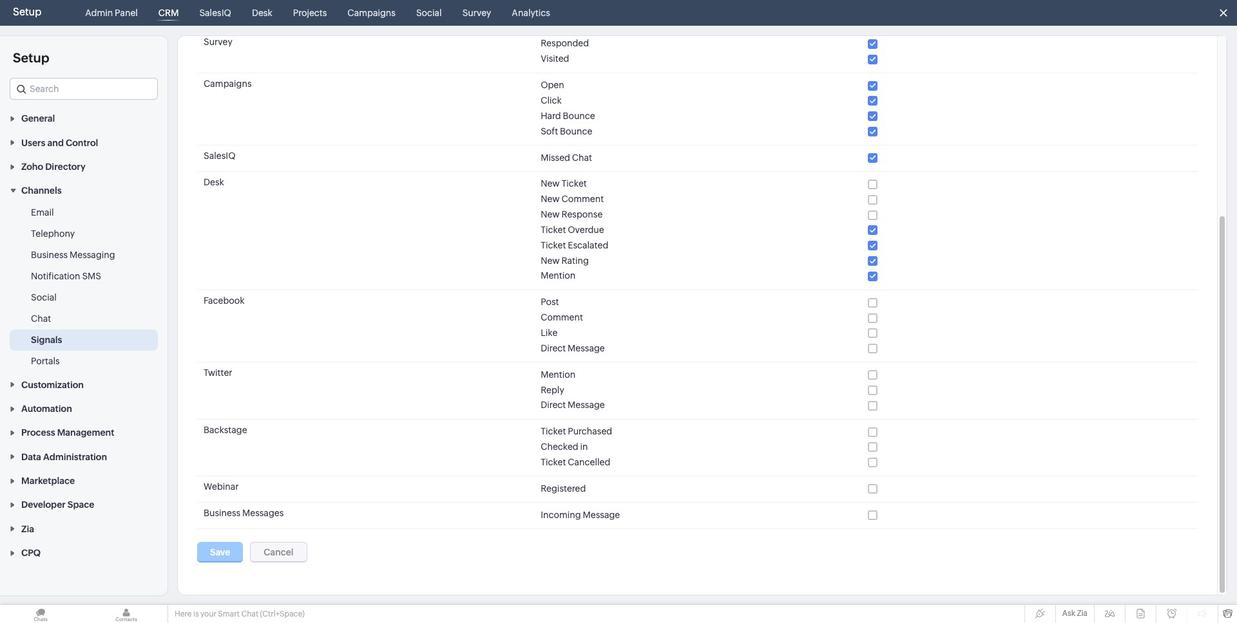 Task type: vqa. For each thing, say whether or not it's contained in the screenshot.
the Search 'image' at the top
no



Task type: locate. For each thing, give the bounding box(es) containing it.
salesiq
[[199, 8, 231, 18]]

admin panel link
[[80, 0, 143, 26]]

analytics link
[[507, 0, 556, 26]]

contacts image
[[86, 606, 167, 624]]

here
[[175, 610, 192, 619]]

desk
[[252, 8, 273, 18]]

chats image
[[0, 606, 81, 624]]

here is your smart chat (ctrl+space)
[[175, 610, 305, 619]]

admin
[[85, 8, 113, 18]]

projects
[[293, 8, 327, 18]]

setup
[[13, 6, 41, 18]]

desk link
[[247, 0, 278, 26]]

social
[[416, 8, 442, 18]]

projects link
[[288, 0, 332, 26]]

survey link
[[457, 0, 497, 26]]

crm link
[[153, 0, 184, 26]]

your
[[200, 610, 217, 619]]



Task type: describe. For each thing, give the bounding box(es) containing it.
social link
[[411, 0, 447, 26]]

zia
[[1077, 610, 1088, 619]]

chat
[[241, 610, 259, 619]]

campaigns link
[[343, 0, 401, 26]]

survey
[[463, 8, 491, 18]]

smart
[[218, 610, 240, 619]]

ask zia
[[1063, 610, 1088, 619]]

campaigns
[[348, 8, 396, 18]]

admin panel
[[85, 8, 138, 18]]

(ctrl+space)
[[260, 610, 305, 619]]

salesiq link
[[194, 0, 236, 26]]

analytics
[[512, 8, 550, 18]]

crm
[[158, 8, 179, 18]]

ask
[[1063, 610, 1076, 619]]

is
[[193, 610, 199, 619]]

panel
[[115, 8, 138, 18]]



